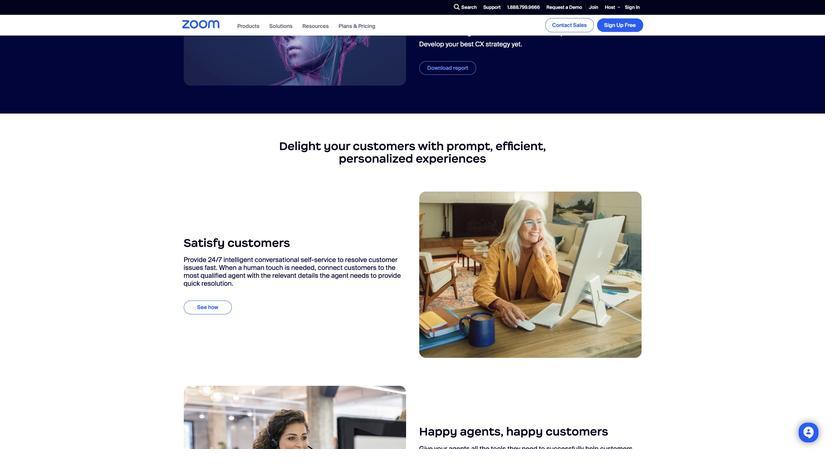 Task type: locate. For each thing, give the bounding box(es) containing it.
1 vertical spatial sign
[[605, 22, 616, 29]]

support link
[[481, 0, 505, 15]]

where
[[529, 21, 548, 29]]

a right when
[[238, 264, 242, 272]]

when
[[219, 264, 237, 272]]

insights
[[605, 5, 629, 13]]

host
[[606, 4, 616, 10]]

with
[[418, 139, 444, 154], [247, 272, 260, 280]]

in up free
[[636, 4, 640, 10]]

best
[[461, 40, 474, 48]]

products button
[[238, 23, 260, 30]]

0 horizontal spatial customer
[[369, 256, 398, 265]]

agent down intelligent
[[228, 272, 246, 280]]

1 vertical spatial with
[[247, 272, 260, 280]]

details
[[298, 272, 319, 280]]

your
[[560, 13, 573, 21], [446, 40, 459, 48], [324, 139, 350, 154]]

customer down experience
[[523, 29, 552, 37]]

1 vertical spatial a
[[238, 264, 242, 272]]

request a demo link
[[544, 0, 586, 15]]

transform
[[481, 29, 510, 37]]

0 vertical spatial a
[[566, 4, 569, 10]]

download inside download report link
[[428, 65, 452, 72]]

personalized
[[339, 152, 414, 166]]

0 vertical spatial report
[[481, 5, 500, 13]]

1 horizontal spatial in
[[636, 4, 640, 10]]

0 vertical spatial with
[[418, 139, 444, 154]]

1 horizontal spatial customer
[[481, 13, 510, 21]]

sign for sign up free
[[605, 22, 616, 29]]

download up report,
[[420, 5, 450, 13]]

0 horizontal spatial a
[[238, 264, 242, 272]]

1.888.799.9666 link
[[505, 0, 544, 15]]

customers
[[353, 139, 416, 154], [228, 236, 290, 251], [345, 264, 377, 272], [546, 425, 609, 440]]

0 horizontal spatial with
[[247, 272, 260, 280]]

experience
[[512, 13, 546, 21]]

2 vertical spatial your
[[324, 139, 350, 154]]

issues
[[184, 264, 203, 272]]

1 vertical spatial download
[[428, 65, 452, 72]]

download our latest report from harvard business review for insights on ways to improve the customer experience and your bottom line. in this report, you'll find seven applications where businesses can implement machine learning to transform the customer experience. develop your best cx strategy yet.
[[420, 5, 638, 48]]

report down best
[[454, 65, 469, 72]]

1 horizontal spatial with
[[418, 139, 444, 154]]

contact sales link
[[546, 18, 594, 32]]

0 vertical spatial your
[[560, 13, 573, 21]]

happy
[[420, 425, 458, 440]]

support
[[484, 4, 501, 10]]

sign
[[626, 4, 635, 10], [605, 22, 616, 29]]

1.888.799.9666
[[508, 4, 540, 10]]

needs
[[350, 272, 369, 280]]

implement
[[598, 21, 631, 29]]

1 agent from the left
[[228, 272, 246, 280]]

sign in link
[[622, 0, 644, 15]]

sign down "line."
[[605, 22, 616, 29]]

relevant
[[273, 272, 297, 280]]

search image
[[454, 4, 460, 10]]

to
[[436, 13, 442, 21], [473, 29, 479, 37], [338, 256, 344, 265], [379, 264, 385, 272], [371, 272, 377, 280]]

download down develop
[[428, 65, 452, 72]]

this
[[619, 13, 630, 21]]

in inside download our latest report from harvard business review for insights on ways to improve the customer experience and your bottom line. in this report, you'll find seven applications where businesses can implement machine learning to transform the customer experience. develop your best cx strategy yet.
[[612, 13, 618, 21]]

in up up
[[612, 13, 618, 21]]

see how link
[[184, 301, 232, 315]]

zoom logo image
[[182, 20, 219, 29]]

conversational
[[255, 256, 299, 265]]

pricing
[[359, 23, 376, 30]]

0 horizontal spatial in
[[612, 13, 618, 21]]

efficient,
[[496, 139, 547, 154]]

provide
[[184, 256, 207, 265]]

0 vertical spatial download
[[420, 5, 450, 13]]

see how
[[197, 304, 218, 311]]

report left from
[[481, 5, 500, 13]]

1 vertical spatial report
[[454, 65, 469, 72]]

1 horizontal spatial your
[[446, 40, 459, 48]]

2 horizontal spatial your
[[560, 13, 573, 21]]

intelligent
[[224, 256, 253, 265]]

find
[[458, 21, 469, 29]]

human
[[244, 264, 265, 272]]

2 vertical spatial customer
[[369, 256, 398, 265]]

resources
[[303, 23, 329, 30]]

download report link
[[420, 61, 477, 75]]

how
[[208, 304, 218, 311]]

1 vertical spatial your
[[446, 40, 459, 48]]

the right 'needs'
[[386, 264, 396, 272]]

self-
[[301, 256, 314, 265]]

applications
[[491, 21, 528, 29]]

the down search
[[470, 13, 479, 21]]

the
[[470, 13, 479, 21], [512, 29, 522, 37], [386, 264, 396, 272], [261, 272, 271, 280], [320, 272, 330, 280]]

download report
[[428, 65, 469, 72]]

up
[[617, 22, 624, 29]]

and
[[547, 13, 559, 21]]

a inside provide 24/7 intelligent conversational self-service to resolve customer issues fast. when a human touch is needed, connect customers to the most qualified agent with the relevant details the agent needs to provide quick resolution.
[[238, 264, 242, 272]]

plans
[[339, 23, 353, 30]]

0 vertical spatial in
[[636, 4, 640, 10]]

1 horizontal spatial agent
[[332, 272, 349, 280]]

for
[[595, 5, 603, 13]]

download inside download our latest report from harvard business review for insights on ways to improve the customer experience and your bottom line. in this report, you'll find seven applications where businesses can implement machine learning to transform the customer experience. develop your best cx strategy yet.
[[420, 5, 450, 13]]

businesses
[[549, 21, 584, 29]]

1 horizontal spatial a
[[566, 4, 569, 10]]

agent left 'needs'
[[332, 272, 349, 280]]

None search field
[[430, 2, 453, 13]]

0 vertical spatial sign
[[626, 4, 635, 10]]

satisfy customers image
[[420, 192, 642, 358]]

provide 24/7 intelligent conversational self-service to resolve customer issues fast. when a human touch is needed, connect customers to the most qualified agent with the relevant details the agent needs to provide quick resolution.
[[184, 256, 401, 288]]

1 horizontal spatial report
[[481, 5, 500, 13]]

contact sales
[[553, 22, 587, 29]]

&
[[354, 23, 357, 30]]

0 horizontal spatial your
[[324, 139, 350, 154]]

is
[[285, 264, 290, 272]]

happy
[[507, 425, 544, 440]]

0 horizontal spatial agent
[[228, 272, 246, 280]]

customer up provide
[[369, 256, 398, 265]]

strategy
[[486, 40, 511, 48]]

see
[[197, 304, 207, 311]]

sign up this
[[626, 4, 635, 10]]

ways
[[420, 13, 434, 21]]

fast.
[[205, 264, 218, 272]]

0 horizontal spatial report
[[454, 65, 469, 72]]

report inside download report link
[[454, 65, 469, 72]]

customer down support
[[481, 13, 510, 21]]

1 horizontal spatial sign
[[626, 4, 635, 10]]

1 vertical spatial customer
[[523, 29, 552, 37]]

customers inside delight your customers with prompt, efficient, personalized experiences
[[353, 139, 416, 154]]

1 vertical spatial in
[[612, 13, 618, 21]]

0 horizontal spatial sign
[[605, 22, 616, 29]]

customer
[[481, 13, 510, 21], [523, 29, 552, 37], [369, 256, 398, 265]]

0 vertical spatial customer
[[481, 13, 510, 21]]

in
[[636, 4, 640, 10], [612, 13, 618, 21]]

from
[[501, 5, 516, 13]]

sign up free link
[[598, 18, 644, 32]]

line.
[[598, 13, 611, 21]]

a left demo at top right
[[566, 4, 569, 10]]



Task type: describe. For each thing, give the bounding box(es) containing it.
improve
[[444, 13, 468, 21]]

download for download our latest report from harvard business review for insights on ways to improve the customer experience and your bottom line. in this report, you'll find seven applications where businesses can implement machine learning to transform the customer experience. develop your best cx strategy yet.
[[420, 5, 450, 13]]

search image
[[454, 4, 460, 10]]

seven
[[471, 21, 489, 29]]

free
[[625, 22, 636, 29]]

join link
[[586, 0, 602, 15]]

the down the service
[[320, 272, 330, 280]]

how machine learning can improve the customer experience image
[[184, 0, 406, 86]]

resolve
[[345, 256, 367, 265]]

resources button
[[303, 23, 329, 30]]

24/7
[[208, 256, 222, 265]]

download for download report
[[428, 65, 452, 72]]

2 agent from the left
[[332, 272, 349, 280]]

report,
[[420, 21, 440, 29]]

demo
[[570, 4, 583, 10]]

sign in
[[626, 4, 640, 10]]

delight your customers with prompt, efficient, personalized experiences
[[279, 139, 547, 166]]

request a demo
[[547, 4, 583, 10]]

you'll
[[441, 21, 456, 29]]

touch
[[266, 264, 283, 272]]

products
[[238, 23, 260, 30]]

delight
[[279, 139, 321, 154]]

provide
[[379, 272, 401, 280]]

contact
[[553, 22, 572, 29]]

with inside delight your customers with prompt, efficient, personalized experiences
[[418, 139, 444, 154]]

harvard
[[517, 5, 541, 13]]

request
[[547, 4, 565, 10]]

review
[[572, 5, 594, 13]]

business
[[543, 5, 571, 13]]

on
[[630, 5, 638, 13]]

search
[[462, 4, 477, 10]]

solutions
[[270, 23, 293, 30]]

qualified
[[201, 272, 227, 280]]

service
[[314, 256, 336, 265]]

experiences
[[416, 152, 487, 166]]

customer inside provide 24/7 intelligent conversational self-service to resolve customer issues fast. when a human touch is needed, connect customers to the most qualified agent with the relevant details the agent needs to provide quick resolution.
[[369, 256, 398, 265]]

learning
[[447, 29, 472, 37]]

prompt,
[[447, 139, 493, 154]]

yet.
[[512, 40, 523, 48]]

experience.
[[554, 29, 590, 37]]

happy agents, happy customers
[[420, 425, 609, 440]]

host button
[[602, 0, 622, 15]]

develop
[[420, 40, 445, 48]]

the left "relevant"
[[261, 272, 271, 280]]

customers inside provide 24/7 intelligent conversational self-service to resolve customer issues fast. when a human touch is needed, connect customers to the most qualified agent with the relevant details the agent needs to provide quick resolution.
[[345, 264, 377, 272]]

your inside delight your customers with prompt, efficient, personalized experiences
[[324, 139, 350, 154]]

latest
[[463, 5, 480, 13]]

quick
[[184, 280, 200, 288]]

our
[[451, 5, 461, 13]]

most
[[184, 272, 199, 280]]

plans & pricing
[[339, 23, 376, 30]]

agents,
[[460, 425, 504, 440]]

sign up free
[[605, 22, 636, 29]]

sales
[[574, 22, 587, 29]]

can
[[585, 21, 597, 29]]

the up yet.
[[512, 29, 522, 37]]

plans & pricing link
[[339, 23, 376, 30]]

satisfy
[[184, 236, 225, 251]]

connect
[[318, 264, 343, 272]]

bottom
[[575, 13, 597, 21]]

needed,
[[292, 264, 317, 272]]

2 horizontal spatial customer
[[523, 29, 552, 37]]

satisfy customers
[[184, 236, 290, 251]]

cx
[[476, 40, 485, 48]]

machine
[[420, 29, 446, 37]]

report inside download our latest report from harvard business review for insights on ways to improve the customer experience and your bottom line. in this report, you'll find seven applications where businesses can implement machine learning to transform the customer experience. develop your best cx strategy yet.
[[481, 5, 500, 13]]

solutions button
[[270, 23, 293, 30]]

join
[[590, 4, 599, 10]]

with inside provide 24/7 intelligent conversational self-service to resolve customer issues fast. when a human touch is needed, connect customers to the most qualified agent with the relevant details the agent needs to provide quick resolution.
[[247, 272, 260, 280]]

sign for sign in
[[626, 4, 635, 10]]



Task type: vqa. For each thing, say whether or not it's contained in the screenshot.
the right "with"
yes



